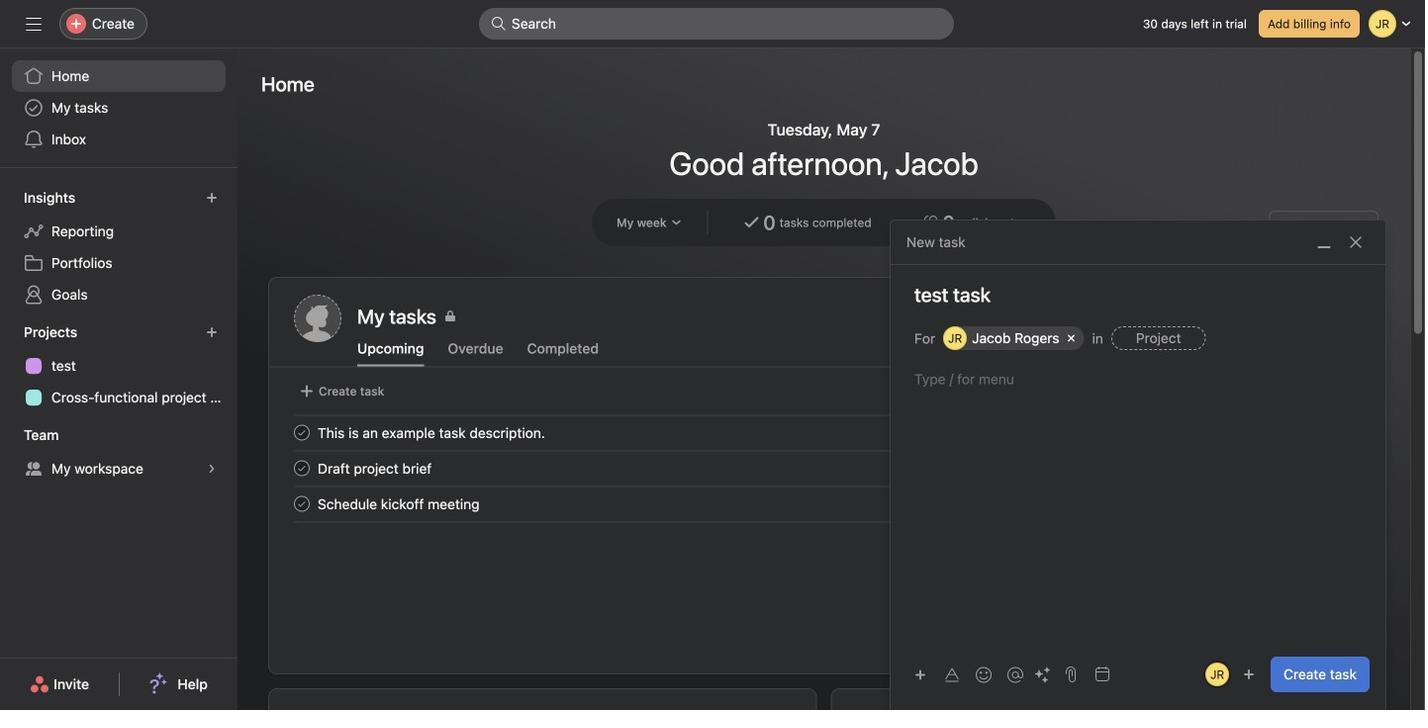 Task type: vqa. For each thing, say whether or not it's contained in the screenshot.
Task name TEXT BOX
yes



Task type: describe. For each thing, give the bounding box(es) containing it.
prominent image
[[491, 16, 507, 32]]

1 mark complete image from the top
[[290, 421, 314, 445]]

add profile photo image
[[294, 295, 342, 342]]

insert an object image
[[915, 670, 927, 682]]

minimize image
[[1317, 235, 1332, 250]]

new insights image
[[206, 192, 218, 204]]

2 mark complete image from the top
[[290, 492, 314, 516]]

new project or portfolio image
[[206, 327, 218, 339]]

projects element
[[0, 315, 238, 418]]

1 mark complete checkbox from the top
[[290, 421, 314, 445]]

at mention image
[[1008, 668, 1024, 684]]

Task name text field
[[891, 281, 1386, 309]]

mark complete image
[[290, 457, 314, 481]]

hide sidebar image
[[26, 16, 42, 32]]



Task type: locate. For each thing, give the bounding box(es) containing it.
mark complete checkbox up mark complete option
[[290, 457, 314, 481]]

1 vertical spatial mark complete checkbox
[[290, 457, 314, 481]]

mark complete checkbox up mark complete image
[[290, 421, 314, 445]]

global element
[[0, 49, 238, 167]]

0 vertical spatial mark complete image
[[290, 421, 314, 445]]

2 mark complete checkbox from the top
[[290, 457, 314, 481]]

mark complete image
[[290, 421, 314, 445], [290, 492, 314, 516]]

insights element
[[0, 180, 238, 315]]

0 vertical spatial mark complete checkbox
[[290, 421, 314, 445]]

Mark complete checkbox
[[290, 421, 314, 445], [290, 457, 314, 481]]

dialog
[[891, 221, 1386, 711]]

see details, my workspace image
[[206, 463, 218, 475]]

1 vertical spatial mark complete image
[[290, 492, 314, 516]]

mark complete image down mark complete image
[[290, 492, 314, 516]]

Mark complete checkbox
[[290, 492, 314, 516]]

close image
[[1348, 235, 1364, 250]]

toolbar
[[907, 661, 1057, 689]]

list box
[[479, 8, 954, 40]]

mark complete image up mark complete image
[[290, 421, 314, 445]]

teams element
[[0, 418, 238, 489]]

add or remove collaborators from this task image
[[1243, 669, 1255, 681]]



